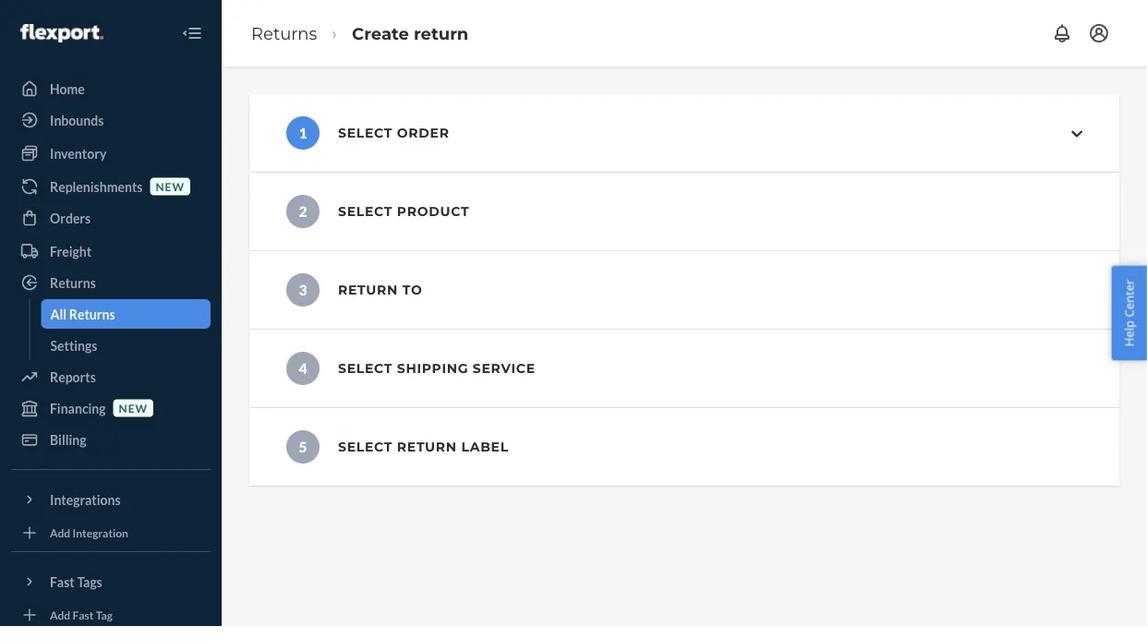 Task type: vqa. For each thing, say whether or not it's contained in the screenshot.
EDIT BARCODES
no



Task type: locate. For each thing, give the bounding box(es) containing it.
0 vertical spatial return
[[414, 23, 469, 43]]

return
[[414, 23, 469, 43], [397, 439, 457, 455]]

1 vertical spatial add
[[50, 608, 70, 622]]

integration
[[73, 526, 128, 540]]

1 vertical spatial returns link
[[11, 268, 211, 298]]

flexport logo image
[[20, 24, 103, 42]]

home link
[[11, 74, 211, 103]]

add down fast tags
[[50, 608, 70, 622]]

new up orders link
[[156, 180, 185, 193]]

help center
[[1121, 280, 1138, 347]]

0 vertical spatial add
[[50, 526, 70, 540]]

return right create
[[414, 23, 469, 43]]

2 select from the top
[[338, 204, 393, 219]]

add
[[50, 526, 70, 540], [50, 608, 70, 622]]

select shipping service
[[338, 361, 536, 377]]

new
[[156, 180, 185, 193], [119, 401, 148, 415]]

freight
[[50, 243, 92, 259]]

service
[[473, 361, 536, 377]]

select
[[338, 125, 393, 141], [338, 204, 393, 219], [338, 361, 393, 377], [338, 439, 393, 455]]

fast left tag on the left of page
[[73, 608, 94, 622]]

add left the 'integration'
[[50, 526, 70, 540]]

add inside "link"
[[50, 608, 70, 622]]

5
[[299, 438, 307, 456]]

new down reports link
[[119, 401, 148, 415]]

fast inside fast tags dropdown button
[[50, 574, 75, 590]]

fast
[[50, 574, 75, 590], [73, 608, 94, 622]]

2 add from the top
[[50, 608, 70, 622]]

return for select
[[397, 439, 457, 455]]

fast inside add fast tag "link"
[[73, 608, 94, 622]]

add for add fast tag
[[50, 608, 70, 622]]

open account menu image
[[1089, 22, 1111, 44]]

returns
[[251, 23, 317, 43], [50, 275, 96, 291], [69, 306, 115, 322]]

return left 'label'
[[397, 439, 457, 455]]

0 horizontal spatial new
[[119, 401, 148, 415]]

1 vertical spatial new
[[119, 401, 148, 415]]

return inside breadcrumbs navigation
[[414, 23, 469, 43]]

0 vertical spatial returns link
[[251, 23, 317, 43]]

replenishments
[[50, 179, 143, 195]]

returns inside breadcrumbs navigation
[[251, 23, 317, 43]]

returns down freight in the left top of the page
[[50, 275, 96, 291]]

new for financing
[[119, 401, 148, 415]]

0 vertical spatial returns
[[251, 23, 317, 43]]

help
[[1121, 321, 1138, 347]]

select for 1
[[338, 125, 393, 141]]

integrations button
[[11, 485, 211, 515]]

billing
[[50, 432, 86, 448]]

1 add from the top
[[50, 526, 70, 540]]

select right the 4
[[338, 361, 393, 377]]

returns link right close navigation "image"
[[251, 23, 317, 43]]

help center button
[[1112, 266, 1148, 361]]

new for replenishments
[[156, 180, 185, 193]]

create return
[[352, 23, 469, 43]]

returns right close navigation "image"
[[251, 23, 317, 43]]

select right 2
[[338, 204, 393, 219]]

3 select from the top
[[338, 361, 393, 377]]

fast tags
[[50, 574, 102, 590]]

returns link down freight link
[[11, 268, 211, 298]]

returns right all
[[69, 306, 115, 322]]

1 vertical spatial return
[[397, 439, 457, 455]]

select right 5
[[338, 439, 393, 455]]

1 horizontal spatial new
[[156, 180, 185, 193]]

add for add integration
[[50, 526, 70, 540]]

fast left tags
[[50, 574, 75, 590]]

all
[[50, 306, 67, 322]]

shipping
[[397, 361, 469, 377]]

billing link
[[11, 425, 211, 455]]

0 vertical spatial new
[[156, 180, 185, 193]]

product
[[397, 204, 470, 219]]

select for 2
[[338, 204, 393, 219]]

tag
[[96, 608, 113, 622]]

all returns
[[50, 306, 115, 322]]

select left order
[[338, 125, 393, 141]]

0 vertical spatial fast
[[50, 574, 75, 590]]

add fast tag link
[[11, 604, 211, 626]]

tags
[[77, 574, 102, 590]]

returns link
[[251, 23, 317, 43], [11, 268, 211, 298]]

select product
[[338, 204, 470, 219]]

return
[[338, 282, 398, 298]]

close navigation image
[[181, 22, 203, 44]]

1 select from the top
[[338, 125, 393, 141]]

center
[[1121, 280, 1138, 318]]

1 vertical spatial fast
[[73, 608, 94, 622]]

4 select from the top
[[338, 439, 393, 455]]

create
[[352, 23, 409, 43]]



Task type: describe. For each thing, give the bounding box(es) containing it.
2
[[299, 203, 307, 220]]

add fast tag
[[50, 608, 113, 622]]

integrations
[[50, 492, 121, 508]]

settings link
[[41, 331, 211, 360]]

reports link
[[11, 362, 211, 392]]

4
[[299, 360, 307, 377]]

inventory
[[50, 146, 107, 161]]

3
[[299, 281, 307, 299]]

settings
[[50, 338, 97, 353]]

all returns link
[[41, 299, 211, 329]]

select return label
[[338, 439, 509, 455]]

chevron down image
[[1072, 128, 1083, 140]]

fast tags button
[[11, 567, 211, 597]]

1
[[299, 124, 307, 142]]

inbounds
[[50, 112, 104, 128]]

home
[[50, 81, 85, 97]]

orders
[[50, 210, 91, 226]]

return for create
[[414, 23, 469, 43]]

inventory link
[[11, 139, 211, 168]]

2 vertical spatial returns
[[69, 306, 115, 322]]

breadcrumbs navigation
[[237, 6, 483, 60]]

1 vertical spatial returns
[[50, 275, 96, 291]]

select for 4
[[338, 361, 393, 377]]

label
[[462, 439, 509, 455]]

to
[[403, 282, 423, 298]]

orders link
[[11, 203, 211, 233]]

add integration link
[[11, 522, 211, 544]]

return to
[[338, 282, 423, 298]]

freight link
[[11, 237, 211, 266]]

inbounds link
[[11, 105, 211, 135]]

reports
[[50, 369, 96, 385]]

financing
[[50, 401, 106, 416]]

order
[[397, 125, 450, 141]]

1 horizontal spatial returns link
[[251, 23, 317, 43]]

add integration
[[50, 526, 128, 540]]

select for 5
[[338, 439, 393, 455]]

open notifications image
[[1052, 22, 1074, 44]]

0 horizontal spatial returns link
[[11, 268, 211, 298]]

select order
[[338, 125, 450, 141]]

create return link
[[352, 23, 469, 43]]



